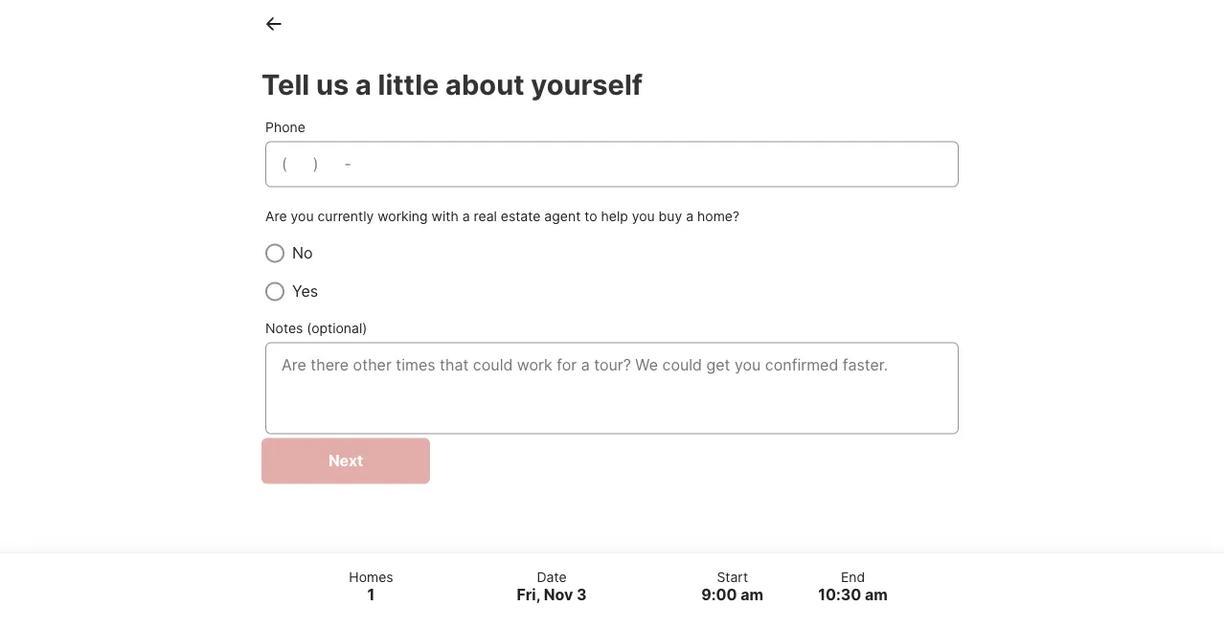Task type: describe. For each thing, give the bounding box(es) containing it.
end
[[841, 569, 866, 586]]

(optional)
[[307, 321, 367, 337]]

home?
[[698, 209, 740, 225]]

us
[[316, 68, 349, 102]]

homes 1
[[349, 569, 394, 605]]

little
[[378, 68, 439, 102]]

working
[[378, 209, 428, 225]]

No radio
[[265, 244, 285, 263]]

homes
[[349, 569, 394, 586]]

notes (optional)
[[265, 321, 367, 337]]

date
[[537, 569, 567, 586]]

(      )      - text field
[[282, 153, 943, 176]]

1 horizontal spatial a
[[463, 209, 470, 225]]

3
[[577, 586, 587, 605]]

0 horizontal spatial a
[[356, 68, 372, 102]]

yourself
[[531, 68, 643, 102]]

buy
[[659, 209, 683, 225]]

Yes radio
[[265, 282, 285, 302]]

with
[[432, 209, 459, 225]]

about
[[446, 68, 525, 102]]

Are there other times that could work for a tour? We could get you confirmed faster. text field
[[282, 354, 943, 423]]

tell us a little about yourself
[[262, 68, 643, 102]]

fri,
[[517, 586, 541, 605]]

currently
[[318, 209, 374, 225]]

estate
[[501, 209, 541, 225]]



Task type: vqa. For each thing, say whether or not it's contained in the screenshot.
$546 per sq ft on the left of the page
no



Task type: locate. For each thing, give the bounding box(es) containing it.
a right us
[[356, 68, 372, 102]]

am inside the end 10:30 am
[[865, 586, 888, 605]]

10:30
[[819, 586, 862, 605]]

am inside start 9:00 am
[[741, 586, 764, 605]]

am
[[741, 586, 764, 605], [865, 586, 888, 605]]

next button
[[262, 439, 430, 485]]

1 am from the left
[[741, 586, 764, 605]]

are
[[265, 209, 287, 225]]

notes
[[265, 321, 303, 337]]

you right the are in the left of the page
[[291, 209, 314, 225]]

1 horizontal spatial am
[[865, 586, 888, 605]]

0 horizontal spatial you
[[291, 209, 314, 225]]

1
[[368, 586, 375, 605]]

start
[[717, 569, 749, 586]]

a right buy
[[686, 209, 694, 225]]

0 horizontal spatial am
[[741, 586, 764, 605]]

to
[[585, 209, 598, 225]]

end 10:30 am
[[819, 569, 888, 605]]

am for 9:00 am
[[741, 586, 764, 605]]

are you currently working with a real estate agent to help you buy a home? element
[[265, 242, 959, 304]]

help
[[601, 209, 628, 225]]

a left real at the top of page
[[463, 209, 470, 225]]

you
[[291, 209, 314, 225], [632, 209, 655, 225]]

nov
[[544, 586, 573, 605]]

1 horizontal spatial you
[[632, 209, 655, 225]]

2 you from the left
[[632, 209, 655, 225]]

start 9:00 am
[[702, 569, 764, 605]]

2 horizontal spatial a
[[686, 209, 694, 225]]

a
[[356, 68, 372, 102], [463, 209, 470, 225], [686, 209, 694, 225]]

2 am from the left
[[865, 586, 888, 605]]

yes
[[292, 282, 318, 301]]

1 you from the left
[[291, 209, 314, 225]]

am down the end
[[865, 586, 888, 605]]

9:00
[[702, 586, 738, 605]]

you left buy
[[632, 209, 655, 225]]

no
[[292, 244, 313, 263]]

am for 10:30 am
[[865, 586, 888, 605]]

real
[[474, 209, 497, 225]]

are you currently working with a real estate agent to help you buy a home?
[[265, 209, 740, 225]]

phone
[[265, 120, 306, 136]]

am down the start
[[741, 586, 764, 605]]

tell
[[262, 68, 310, 102]]

agent
[[545, 209, 581, 225]]

date fri, nov  3
[[517, 569, 587, 605]]

next
[[329, 452, 363, 471]]



